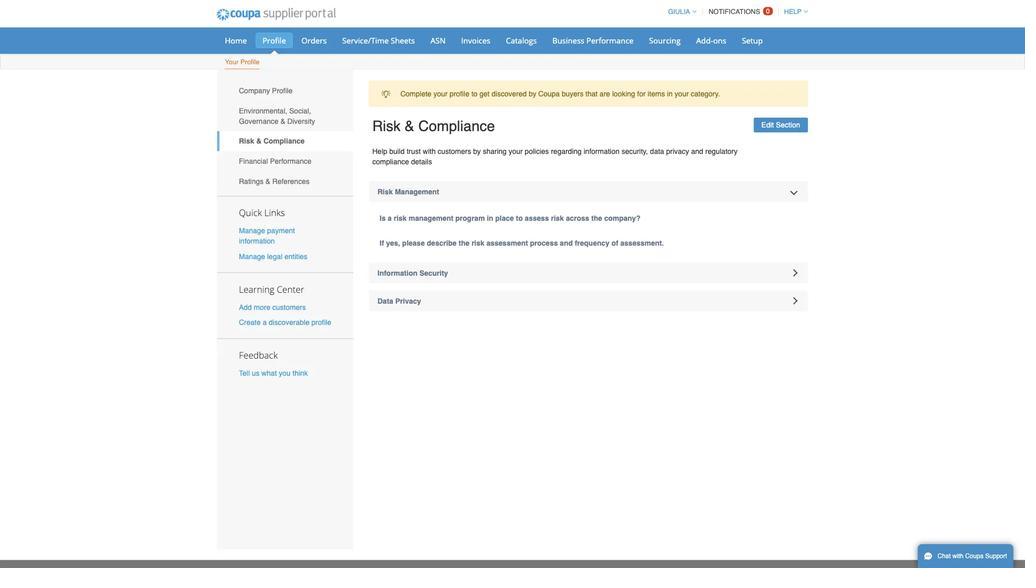 Task type: describe. For each thing, give the bounding box(es) containing it.
1 vertical spatial risk
[[239, 137, 254, 145]]

help build trust with customers by sharing your policies regarding information security, data privacy and regulatory compliance details
[[372, 147, 738, 166]]

us
[[252, 369, 260, 377]]

learning
[[239, 283, 274, 295]]

with inside help build trust with customers by sharing your policies regarding information security, data privacy and regulatory compliance details
[[423, 147, 436, 155]]

across
[[566, 214, 589, 222]]

information
[[378, 269, 417, 277]]

profile link
[[256, 33, 293, 48]]

data
[[650, 147, 664, 155]]

tell
[[239, 369, 250, 377]]

governance
[[239, 117, 278, 125]]

risk management
[[378, 187, 439, 196]]

0 horizontal spatial profile
[[312, 318, 331, 326]]

0 vertical spatial compliance
[[418, 118, 495, 134]]

0 horizontal spatial your
[[434, 90, 448, 98]]

discovered
[[492, 90, 527, 98]]

business
[[552, 35, 585, 46]]

think
[[293, 369, 308, 377]]

information security heading
[[369, 263, 808, 283]]

compliance
[[372, 157, 409, 166]]

chat with coupa support button
[[918, 544, 1013, 568]]

if yes, please describe the risk assessment process and frequency of assessment.
[[380, 239, 664, 247]]

quick links
[[239, 207, 285, 219]]

learning center
[[239, 283, 304, 295]]

with inside chat with coupa support button
[[953, 553, 964, 560]]

1 vertical spatial compliance
[[264, 137, 305, 145]]

1 vertical spatial customers
[[272, 303, 306, 311]]

service/time sheets
[[342, 35, 415, 46]]

are
[[600, 90, 610, 98]]

diversity
[[287, 117, 315, 125]]

tell us what you think
[[239, 369, 308, 377]]

asn link
[[424, 33, 452, 48]]

notifications 0
[[709, 7, 770, 16]]

0 horizontal spatial the
[[459, 239, 470, 247]]

frequency
[[575, 239, 610, 247]]

giulia link
[[663, 8, 696, 16]]

setup
[[742, 35, 763, 46]]

items
[[648, 90, 665, 98]]

environmental, social, governance & diversity
[[239, 107, 315, 125]]

ratings & references
[[239, 177, 310, 185]]

financial
[[239, 157, 268, 165]]

company
[[239, 86, 270, 95]]

service/time sheets link
[[336, 33, 422, 48]]

get
[[480, 90, 490, 98]]

information security button
[[369, 263, 808, 283]]

social,
[[289, 107, 311, 115]]

& down governance at left
[[256, 137, 262, 145]]

performance for financial performance
[[270, 157, 312, 165]]

by inside alert
[[529, 90, 536, 98]]

help for help
[[784, 8, 802, 16]]

payment
[[267, 227, 295, 235]]

regarding
[[551, 147, 582, 155]]

home link
[[218, 33, 254, 48]]

0 vertical spatial risk
[[372, 118, 401, 134]]

management
[[395, 187, 439, 196]]

invoices
[[461, 35, 490, 46]]

legal
[[267, 252, 283, 260]]

0 horizontal spatial and
[[560, 239, 573, 247]]

data privacy
[[378, 297, 421, 305]]

complete your profile to get discovered by coupa buyers that are looking for items in your category. alert
[[369, 81, 808, 107]]

edit section
[[762, 121, 800, 129]]

program
[[455, 214, 485, 222]]

& right ratings
[[266, 177, 270, 185]]

information inside manage payment information
[[239, 237, 275, 245]]

risk inside dropdown button
[[378, 187, 393, 196]]

profile inside alert
[[450, 90, 469, 98]]

chat with coupa support
[[938, 553, 1007, 560]]

edit
[[762, 121, 774, 129]]

entities
[[285, 252, 308, 260]]

category.
[[691, 90, 720, 98]]

is a risk management program in place to assess risk across the company?
[[380, 214, 641, 222]]

a for is
[[388, 214, 392, 222]]

describe
[[427, 239, 457, 247]]

and inside help build trust with customers by sharing your policies regarding information security, data privacy and regulatory compliance details
[[691, 147, 703, 155]]

manage payment information link
[[239, 227, 295, 245]]

of
[[612, 239, 618, 247]]

build
[[389, 147, 405, 155]]

customers inside help build trust with customers by sharing your policies regarding information security, data privacy and regulatory compliance details
[[438, 147, 471, 155]]

create
[[239, 318, 261, 326]]

add more customers
[[239, 303, 306, 311]]

add-ons
[[696, 35, 726, 46]]

for
[[637, 90, 646, 98]]

ratings & references link
[[217, 171, 353, 191]]

invoices link
[[454, 33, 497, 48]]

your profile
[[225, 58, 260, 66]]

looking
[[612, 90, 635, 98]]

setup link
[[735, 33, 770, 48]]

complete
[[400, 90, 432, 98]]

trust
[[407, 147, 421, 155]]

assess
[[525, 214, 549, 222]]

& up trust
[[405, 118, 414, 134]]

security,
[[622, 147, 648, 155]]

catalogs
[[506, 35, 537, 46]]

center
[[277, 283, 304, 295]]

links
[[264, 207, 285, 219]]

your inside help build trust with customers by sharing your policies regarding information security, data privacy and regulatory compliance details
[[509, 147, 523, 155]]

management
[[409, 214, 453, 222]]



Task type: locate. For each thing, give the bounding box(es) containing it.
coupa left support
[[965, 553, 984, 560]]

1 vertical spatial to
[[516, 214, 523, 222]]

assessment
[[487, 239, 528, 247]]

1 horizontal spatial your
[[509, 147, 523, 155]]

0
[[766, 7, 770, 15]]

data privacy heading
[[369, 291, 808, 311]]

compliance up financial performance link
[[264, 137, 305, 145]]

risk right is
[[394, 214, 407, 222]]

a for create
[[263, 318, 267, 326]]

1 horizontal spatial and
[[691, 147, 703, 155]]

0 vertical spatial help
[[784, 8, 802, 16]]

0 horizontal spatial by
[[473, 147, 481, 155]]

1 horizontal spatial information
[[584, 147, 620, 155]]

navigation containing notifications 0
[[663, 2, 808, 22]]

profile for company profile
[[272, 86, 293, 95]]

profile
[[263, 35, 286, 46], [240, 58, 260, 66], [272, 86, 293, 95]]

the
[[591, 214, 602, 222], [459, 239, 470, 247]]

0 vertical spatial and
[[691, 147, 703, 155]]

help inside help build trust with customers by sharing your policies regarding information security, data privacy and regulatory compliance details
[[372, 147, 387, 155]]

regulatory
[[705, 147, 738, 155]]

in right items
[[667, 90, 673, 98]]

profile down coupa supplier portal image
[[263, 35, 286, 46]]

to right place
[[516, 214, 523, 222]]

1 vertical spatial manage
[[239, 252, 265, 260]]

risk
[[372, 118, 401, 134], [239, 137, 254, 145], [378, 187, 393, 196]]

1 horizontal spatial performance
[[587, 35, 634, 46]]

coupa inside button
[[965, 553, 984, 560]]

details
[[411, 157, 432, 166]]

1 vertical spatial information
[[239, 237, 275, 245]]

edit section link
[[754, 118, 808, 132]]

0 vertical spatial by
[[529, 90, 536, 98]]

and right process on the right of the page
[[560, 239, 573, 247]]

0 vertical spatial customers
[[438, 147, 471, 155]]

1 vertical spatial and
[[560, 239, 573, 247]]

financial performance
[[239, 157, 312, 165]]

0 horizontal spatial a
[[263, 318, 267, 326]]

& inside environmental, social, governance & diversity
[[280, 117, 285, 125]]

risk management button
[[369, 181, 808, 202]]

coupa supplier portal image
[[209, 2, 343, 27]]

coupa
[[538, 90, 560, 98], [965, 553, 984, 560]]

orders
[[302, 35, 327, 46]]

to
[[471, 90, 478, 98], [516, 214, 523, 222]]

ons
[[713, 35, 726, 46]]

manage
[[239, 227, 265, 235], [239, 252, 265, 260]]

a right is
[[388, 214, 392, 222]]

0 horizontal spatial information
[[239, 237, 275, 245]]

help right 0
[[784, 8, 802, 16]]

privacy
[[666, 147, 689, 155]]

risk & compliance up financial performance
[[239, 137, 305, 145]]

0 horizontal spatial help
[[372, 147, 387, 155]]

1 vertical spatial performance
[[270, 157, 312, 165]]

sharing
[[483, 147, 507, 155]]

0 horizontal spatial risk
[[394, 214, 407, 222]]

1 horizontal spatial risk
[[472, 239, 485, 247]]

assessment.
[[620, 239, 664, 247]]

0 vertical spatial manage
[[239, 227, 265, 235]]

section
[[776, 121, 800, 129]]

customers up discoverable
[[272, 303, 306, 311]]

customers
[[438, 147, 471, 155], [272, 303, 306, 311]]

performance right business
[[587, 35, 634, 46]]

and
[[691, 147, 703, 155], [560, 239, 573, 247]]

the right across
[[591, 214, 602, 222]]

1 manage from the top
[[239, 227, 265, 235]]

profile for your profile
[[240, 58, 260, 66]]

0 vertical spatial with
[[423, 147, 436, 155]]

by
[[529, 90, 536, 98], [473, 147, 481, 155]]

1 horizontal spatial by
[[529, 90, 536, 98]]

compliance down the get
[[418, 118, 495, 134]]

0 horizontal spatial in
[[487, 214, 493, 222]]

in inside alert
[[667, 90, 673, 98]]

in left place
[[487, 214, 493, 222]]

& left diversity
[[280, 117, 285, 125]]

your right sharing
[[509, 147, 523, 155]]

please
[[402, 239, 425, 247]]

information left security,
[[584, 147, 620, 155]]

risk up 'financial'
[[239, 137, 254, 145]]

your
[[225, 58, 239, 66]]

risk up the build
[[372, 118, 401, 134]]

1 horizontal spatial customers
[[438, 147, 471, 155]]

information inside help build trust with customers by sharing your policies regarding information security, data privacy and regulatory compliance details
[[584, 147, 620, 155]]

1 vertical spatial risk & compliance
[[239, 137, 305, 145]]

1 vertical spatial by
[[473, 147, 481, 155]]

help link
[[780, 8, 808, 16]]

references
[[272, 177, 310, 185]]

discoverable
[[269, 318, 310, 326]]

compliance
[[418, 118, 495, 134], [264, 137, 305, 145]]

1 vertical spatial a
[[263, 318, 267, 326]]

a
[[388, 214, 392, 222], [263, 318, 267, 326]]

your
[[434, 90, 448, 98], [675, 90, 689, 98], [509, 147, 523, 155]]

profile right your
[[240, 58, 260, 66]]

0 vertical spatial to
[[471, 90, 478, 98]]

a right the create
[[263, 318, 267, 326]]

0 horizontal spatial with
[[423, 147, 436, 155]]

information up "manage legal entities" at left top
[[239, 237, 275, 245]]

sourcing
[[649, 35, 681, 46]]

0 vertical spatial performance
[[587, 35, 634, 46]]

1 horizontal spatial the
[[591, 214, 602, 222]]

security
[[420, 269, 448, 277]]

risk & compliance up trust
[[372, 118, 495, 134]]

risk & compliance inside risk & compliance link
[[239, 137, 305, 145]]

1 horizontal spatial risk & compliance
[[372, 118, 495, 134]]

business performance
[[552, 35, 634, 46]]

2 vertical spatial profile
[[272, 86, 293, 95]]

profile
[[450, 90, 469, 98], [312, 318, 331, 326]]

the right describe
[[459, 239, 470, 247]]

with right chat
[[953, 553, 964, 560]]

0 vertical spatial profile
[[263, 35, 286, 46]]

risk management heading
[[369, 181, 808, 202]]

manage down quick
[[239, 227, 265, 235]]

0 horizontal spatial coupa
[[538, 90, 560, 98]]

yes,
[[386, 239, 400, 247]]

coupa inside alert
[[538, 90, 560, 98]]

1 horizontal spatial coupa
[[965, 553, 984, 560]]

sourcing link
[[642, 33, 688, 48]]

1 horizontal spatial profile
[[450, 90, 469, 98]]

company profile
[[239, 86, 293, 95]]

by left sharing
[[473, 147, 481, 155]]

create a discoverable profile
[[239, 318, 331, 326]]

manage inside manage payment information
[[239, 227, 265, 235]]

1 vertical spatial profile
[[240, 58, 260, 66]]

1 horizontal spatial in
[[667, 90, 673, 98]]

add
[[239, 303, 252, 311]]

in
[[667, 90, 673, 98], [487, 214, 493, 222]]

what
[[262, 369, 277, 377]]

quick
[[239, 207, 262, 219]]

customers left sharing
[[438, 147, 471, 155]]

0 vertical spatial risk & compliance
[[372, 118, 495, 134]]

1 vertical spatial in
[[487, 214, 493, 222]]

service/time
[[342, 35, 389, 46]]

performance for business performance
[[587, 35, 634, 46]]

more
[[254, 303, 270, 311]]

your left the "category."
[[675, 90, 689, 98]]

0 horizontal spatial to
[[471, 90, 478, 98]]

2 vertical spatial risk
[[378, 187, 393, 196]]

0 vertical spatial information
[[584, 147, 620, 155]]

home
[[225, 35, 247, 46]]

create a discoverable profile link
[[239, 318, 331, 326]]

is
[[380, 214, 386, 222]]

1 horizontal spatial a
[[388, 214, 392, 222]]

risk left across
[[551, 214, 564, 222]]

environmental, social, governance & diversity link
[[217, 101, 353, 131]]

you
[[279, 369, 291, 377]]

risk down "program"
[[472, 239, 485, 247]]

0 vertical spatial the
[[591, 214, 602, 222]]

profile right discoverable
[[312, 318, 331, 326]]

with up 'details' on the left top
[[423, 147, 436, 155]]

policies
[[525, 147, 549, 155]]

risk
[[394, 214, 407, 222], [551, 214, 564, 222], [472, 239, 485, 247]]

manage for manage legal entities
[[239, 252, 265, 260]]

0 vertical spatial profile
[[450, 90, 469, 98]]

sheets
[[391, 35, 415, 46]]

0 vertical spatial in
[[667, 90, 673, 98]]

your right complete
[[434, 90, 448, 98]]

1 horizontal spatial help
[[784, 8, 802, 16]]

0 vertical spatial a
[[388, 214, 392, 222]]

1 horizontal spatial to
[[516, 214, 523, 222]]

tell us what you think button
[[239, 368, 308, 378]]

profile left the get
[[450, 90, 469, 98]]

company?
[[604, 214, 641, 222]]

0 horizontal spatial performance
[[270, 157, 312, 165]]

data
[[378, 297, 393, 305]]

0 horizontal spatial risk & compliance
[[239, 137, 305, 145]]

0 vertical spatial coupa
[[538, 90, 560, 98]]

to inside alert
[[471, 90, 478, 98]]

your profile link
[[224, 56, 260, 69]]

1 vertical spatial the
[[459, 239, 470, 247]]

1 horizontal spatial with
[[953, 553, 964, 560]]

1 vertical spatial coupa
[[965, 553, 984, 560]]

1 vertical spatial profile
[[312, 318, 331, 326]]

help for help build trust with customers by sharing your policies regarding information security, data privacy and regulatory compliance details
[[372, 147, 387, 155]]

to left the get
[[471, 90, 478, 98]]

environmental,
[[239, 107, 287, 115]]

manage for manage payment information
[[239, 227, 265, 235]]

chat
[[938, 553, 951, 560]]

giulia
[[668, 8, 690, 16]]

risk up is
[[378, 187, 393, 196]]

support
[[985, 553, 1007, 560]]

help up compliance
[[372, 147, 387, 155]]

if
[[380, 239, 384, 247]]

coupa left "buyers"
[[538, 90, 560, 98]]

manage left legal
[[239, 252, 265, 260]]

and right privacy
[[691, 147, 703, 155]]

2 horizontal spatial your
[[675, 90, 689, 98]]

0 horizontal spatial compliance
[[264, 137, 305, 145]]

add-
[[696, 35, 713, 46]]

by right 'discovered'
[[529, 90, 536, 98]]

profile up environmental, social, governance & diversity link
[[272, 86, 293, 95]]

business performance link
[[546, 33, 640, 48]]

2 manage from the top
[[239, 252, 265, 260]]

by inside help build trust with customers by sharing your policies regarding information security, data privacy and regulatory compliance details
[[473, 147, 481, 155]]

process
[[530, 239, 558, 247]]

privacy
[[395, 297, 421, 305]]

risk & compliance link
[[217, 131, 353, 151]]

1 horizontal spatial compliance
[[418, 118, 495, 134]]

asn
[[431, 35, 446, 46]]

0 horizontal spatial customers
[[272, 303, 306, 311]]

2 horizontal spatial risk
[[551, 214, 564, 222]]

performance up references
[[270, 157, 312, 165]]

buyers
[[562, 90, 584, 98]]

1 vertical spatial help
[[372, 147, 387, 155]]

navigation
[[663, 2, 808, 22]]

1 vertical spatial with
[[953, 553, 964, 560]]



Task type: vqa. For each thing, say whether or not it's contained in the screenshot.
Community
no



